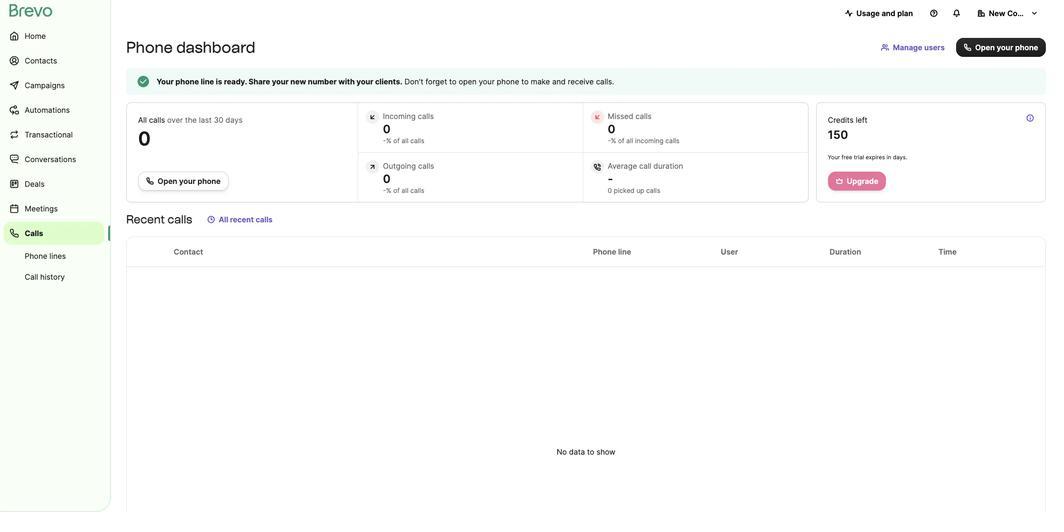 Task type: locate. For each thing, give the bounding box(es) containing it.
to left make
[[522, 77, 529, 86]]

phone for phone line
[[593, 247, 617, 257]]

- inside incoming calls 0 -% of all calls
[[383, 137, 386, 145]]

of inside outgoing calls 0 -% of all calls
[[394, 187, 400, 195]]

open your phone
[[976, 43, 1039, 52], [158, 177, 221, 186]]

duration
[[830, 247, 862, 257]]

calls right up
[[647, 187, 661, 195]]

recent
[[126, 213, 165, 227]]

2 horizontal spatial to
[[588, 448, 595, 457]]

and
[[882, 9, 896, 18], [553, 77, 566, 86]]

- down missed on the top of the page
[[608, 137, 611, 145]]

and inside "button"
[[882, 9, 896, 18]]

open for topmost open your phone button
[[976, 43, 996, 52]]

% down missed on the top of the page
[[611, 137, 617, 145]]

history
[[40, 273, 65, 282]]

1 horizontal spatial line
[[619, 247, 632, 257]]

expires
[[866, 154, 886, 161]]

% down "incoming"
[[386, 137, 392, 145]]

all down outgoing
[[402, 187, 409, 195]]

0 vertical spatial open
[[976, 43, 996, 52]]

all calls over the last 30 days 0
[[138, 115, 243, 151]]

- down average
[[608, 172, 614, 186]]

all inside button
[[219, 215, 228, 225]]

0 horizontal spatial to
[[450, 77, 457, 86]]

0 vertical spatial open your phone button
[[957, 38, 1047, 57]]

up
[[637, 187, 645, 195]]

picked
[[614, 187, 635, 195]]

no data to show
[[557, 448, 616, 457]]

and left plan
[[882, 9, 896, 18]]

of down missed on the top of the page
[[619, 137, 625, 145]]

your inside alert
[[157, 77, 174, 86]]

and inside alert
[[553, 77, 566, 86]]

0 horizontal spatial open
[[158, 177, 177, 186]]

0 vertical spatial all
[[138, 115, 147, 125]]

0 for missed calls
[[608, 123, 616, 136]]

your up over
[[157, 77, 174, 86]]

meetings link
[[4, 198, 104, 220]]

phone dashboard
[[126, 38, 256, 57]]

- inside outgoing calls 0 -% of all calls
[[383, 187, 386, 195]]

0 vertical spatial your
[[157, 77, 174, 86]]

- down "incoming"
[[383, 137, 386, 145]]

phone
[[1016, 43, 1039, 52], [176, 77, 199, 86], [497, 77, 520, 86], [198, 177, 221, 186]]

all left incoming
[[627, 137, 634, 145]]

calls up contact
[[168, 213, 192, 227]]

all
[[402, 137, 409, 145], [627, 137, 634, 145], [402, 187, 409, 195]]

your free trial expires in  days.
[[828, 154, 908, 161]]

of down "incoming"
[[394, 137, 400, 145]]

0 horizontal spatial all
[[138, 115, 147, 125]]

dashboard
[[176, 38, 256, 57]]

lines
[[50, 252, 66, 261]]

all for duration
[[627, 137, 634, 145]]

campaigns
[[25, 81, 65, 90]]

time
[[939, 247, 957, 257]]

manage users
[[894, 43, 945, 52]]

open your phone for leftmost open your phone button
[[158, 177, 221, 186]]

open up recent calls
[[158, 177, 177, 186]]

0 horizontal spatial phone
[[25, 252, 47, 261]]

deals link
[[4, 173, 104, 196]]

0 for outgoing calls
[[383, 172, 391, 186]]

1 horizontal spatial your
[[828, 154, 841, 161]]

all inside "missed calls 0 -% of all incoming calls"
[[627, 137, 634, 145]]

all inside all calls over the last 30 days 0
[[138, 115, 147, 125]]

calls right outgoing
[[418, 161, 434, 171]]

1 horizontal spatial to
[[522, 77, 529, 86]]

% inside "missed calls 0 -% of all incoming calls"
[[611, 137, 617, 145]]

0 inside outgoing calls 0 -% of all calls
[[383, 172, 391, 186]]

phone for phone dashboard
[[126, 38, 173, 57]]

outgoing
[[383, 161, 416, 171]]

phone lines
[[25, 252, 66, 261]]

1 vertical spatial line
[[619, 247, 632, 257]]

all down "incoming"
[[402, 137, 409, 145]]

free
[[842, 154, 853, 161]]

calls
[[418, 112, 434, 121], [636, 112, 652, 121], [149, 115, 165, 125], [411, 137, 425, 145], [666, 137, 680, 145], [418, 161, 434, 171], [411, 187, 425, 195], [647, 187, 661, 195], [168, 213, 192, 227], [256, 215, 273, 225]]

upgrade button
[[828, 172, 887, 191]]

% down outgoing
[[386, 187, 392, 195]]

no
[[557, 448, 567, 457]]

-
[[383, 137, 386, 145], [608, 137, 611, 145], [608, 172, 614, 186], [383, 187, 386, 195]]

calls down "incoming"
[[411, 137, 425, 145]]

- inside "missed calls 0 -% of all incoming calls"
[[608, 137, 611, 145]]

all for all recent calls
[[219, 215, 228, 225]]

with
[[339, 77, 355, 86]]

open your phone button down new
[[957, 38, 1047, 57]]

0 vertical spatial line
[[201, 77, 214, 86]]

- for outgoing
[[383, 187, 386, 195]]

1 vertical spatial open your phone button
[[138, 172, 229, 191]]

0 horizontal spatial line
[[201, 77, 214, 86]]

0 inside incoming calls 0 -% of all calls
[[383, 123, 391, 136]]

call history
[[25, 273, 65, 282]]

home link
[[4, 25, 104, 47]]

all
[[138, 115, 147, 125], [219, 215, 228, 225]]

1 vertical spatial your
[[828, 154, 841, 161]]

new company button
[[971, 4, 1047, 23]]

1 vertical spatial open
[[158, 177, 177, 186]]

0 horizontal spatial open your phone
[[158, 177, 221, 186]]

1 horizontal spatial phone
[[126, 38, 173, 57]]

calls
[[25, 229, 43, 238]]

campaigns link
[[4, 74, 104, 97]]

- for incoming
[[383, 137, 386, 145]]

your
[[998, 43, 1014, 52], [272, 77, 289, 86], [357, 77, 374, 86], [479, 77, 495, 86], [179, 177, 196, 186]]

1 horizontal spatial and
[[882, 9, 896, 18]]

- inside average call duration - 0 picked up calls
[[608, 172, 614, 186]]

all left over
[[138, 115, 147, 125]]

0 horizontal spatial and
[[553, 77, 566, 86]]

manage
[[894, 43, 923, 52]]

of inside incoming calls 0 -% of all calls
[[394, 137, 400, 145]]

calls inside all calls over the last 30 days 0
[[149, 115, 165, 125]]

calls right "incoming"
[[418, 112, 434, 121]]

0 horizontal spatial your
[[157, 77, 174, 86]]

% inside incoming calls 0 -% of all calls
[[386, 137, 392, 145]]

and right make
[[553, 77, 566, 86]]

1 horizontal spatial open your phone
[[976, 43, 1039, 52]]

of
[[394, 137, 400, 145], [619, 137, 625, 145], [394, 187, 400, 195]]

0 vertical spatial and
[[882, 9, 896, 18]]

usage
[[857, 9, 880, 18]]

your phone line is ready. share your new number with your clients. don't forget to open your phone to make and receive calls.
[[157, 77, 615, 86]]

line
[[201, 77, 214, 86], [619, 247, 632, 257]]

%
[[386, 137, 392, 145], [611, 137, 617, 145], [386, 187, 392, 195]]

- down outgoing
[[383, 187, 386, 195]]

all recent calls button
[[200, 210, 280, 229]]

all for 0
[[402, 137, 409, 145]]

of down outgoing
[[394, 187, 400, 195]]

open your phone button up recent calls
[[138, 172, 229, 191]]

contacts link
[[4, 49, 104, 72]]

% inside outgoing calls 0 -% of all calls
[[386, 187, 392, 195]]

calls right recent
[[256, 215, 273, 225]]

1 vertical spatial and
[[553, 77, 566, 86]]

open
[[459, 77, 477, 86]]

show
[[597, 448, 616, 457]]

all inside incoming calls 0 -% of all calls
[[402, 137, 409, 145]]

0 inside "missed calls 0 -% of all incoming calls"
[[608, 123, 616, 136]]

to right data
[[588, 448, 595, 457]]

phone for phone lines
[[25, 252, 47, 261]]

credits
[[828, 115, 854, 125]]

new company
[[990, 9, 1043, 18]]

150
[[828, 128, 849, 142]]

1 horizontal spatial open
[[976, 43, 996, 52]]

0 vertical spatial open your phone
[[976, 43, 1039, 52]]

1 vertical spatial open your phone
[[158, 177, 221, 186]]

your left free
[[828, 154, 841, 161]]

new
[[291, 77, 306, 86]]

1 horizontal spatial open your phone button
[[957, 38, 1047, 57]]

open for leftmost open your phone button
[[158, 177, 177, 186]]

calls left over
[[149, 115, 165, 125]]

of inside "missed calls 0 -% of all incoming calls"
[[619, 137, 625, 145]]

to
[[450, 77, 457, 86], [522, 77, 529, 86], [588, 448, 595, 457]]

calls right incoming
[[666, 137, 680, 145]]

call
[[640, 161, 652, 171]]

to left "open"
[[450, 77, 457, 86]]

transactional link
[[4, 123, 104, 146]]

all left recent
[[219, 215, 228, 225]]

your for your phone line is ready. share your new number with your clients. don't forget to open your phone to make and receive calls.
[[157, 77, 174, 86]]

open down new
[[976, 43, 996, 52]]

alert
[[126, 68, 1047, 95]]

1 vertical spatial all
[[219, 215, 228, 225]]

recent
[[230, 215, 254, 225]]

users
[[925, 43, 945, 52]]

open
[[976, 43, 996, 52], [158, 177, 177, 186]]

2 horizontal spatial phone
[[593, 247, 617, 257]]

0
[[383, 123, 391, 136], [608, 123, 616, 136], [138, 127, 151, 151], [383, 172, 391, 186], [608, 187, 612, 195]]

1 horizontal spatial all
[[219, 215, 228, 225]]



Task type: vqa. For each thing, say whether or not it's contained in the screenshot.
here.
no



Task type: describe. For each thing, give the bounding box(es) containing it.
user
[[721, 247, 739, 257]]

data
[[569, 448, 585, 457]]

30
[[214, 115, 224, 125]]

over
[[167, 115, 183, 125]]

calls down outgoing
[[411, 187, 425, 195]]

don't
[[405, 77, 424, 86]]

in
[[887, 154, 892, 161]]

line inside alert
[[201, 77, 214, 86]]

incoming
[[383, 112, 416, 121]]

of for -
[[619, 137, 625, 145]]

deals
[[25, 180, 45, 189]]

last
[[199, 115, 212, 125]]

new
[[990, 9, 1006, 18]]

company
[[1008, 9, 1043, 18]]

left
[[856, 115, 868, 125]]

contacts
[[25, 56, 57, 66]]

- for missed
[[608, 137, 611, 145]]

calls.
[[596, 77, 615, 86]]

calls inside button
[[256, 215, 273, 225]]

share
[[249, 77, 270, 86]]

number
[[308, 77, 337, 86]]

calls link
[[4, 222, 104, 245]]

call
[[25, 273, 38, 282]]

make
[[531, 77, 550, 86]]

0 inside all calls over the last 30 days 0
[[138, 127, 151, 151]]

open your phone for topmost open your phone button
[[976, 43, 1039, 52]]

transactional
[[25, 130, 73, 140]]

calls right missed on the top of the page
[[636, 112, 652, 121]]

trial
[[855, 154, 865, 161]]

plan
[[898, 9, 914, 18]]

% for 0
[[386, 137, 392, 145]]

alert containing your phone line is ready. share your new number with your clients.
[[126, 68, 1047, 95]]

is
[[216, 77, 222, 86]]

missed
[[608, 112, 634, 121]]

usage and plan button
[[838, 4, 921, 23]]

conversations link
[[4, 148, 104, 171]]

the
[[185, 115, 197, 125]]

receive
[[568, 77, 594, 86]]

0 horizontal spatial open your phone button
[[138, 172, 229, 191]]

phone line
[[593, 247, 632, 257]]

duration
[[654, 161, 684, 171]]

home
[[25, 31, 46, 41]]

average
[[608, 161, 638, 171]]

forget
[[426, 77, 447, 86]]

ready.
[[224, 77, 247, 86]]

automations
[[25, 105, 70, 115]]

your for your free trial expires in  days.
[[828, 154, 841, 161]]

0 for incoming calls
[[383, 123, 391, 136]]

0 inside average call duration - 0 picked up calls
[[608, 187, 612, 195]]

missed calls 0 -% of all incoming calls
[[608, 112, 680, 145]]

incoming
[[636, 137, 664, 145]]

days.
[[894, 154, 908, 161]]

recent calls
[[126, 213, 192, 227]]

average call duration - 0 picked up calls
[[608, 161, 684, 195]]

incoming calls 0 -% of all calls
[[383, 112, 434, 145]]

meetings
[[25, 204, 58, 214]]

phone lines link
[[4, 247, 104, 266]]

manage users button
[[874, 38, 953, 57]]

days
[[226, 115, 243, 125]]

calls inside average call duration - 0 picked up calls
[[647, 187, 661, 195]]

clients.
[[375, 77, 403, 86]]

contact
[[174, 247, 203, 257]]

upgrade
[[847, 177, 879, 186]]

% for -
[[611, 137, 617, 145]]

automations link
[[4, 99, 104, 122]]

conversations
[[25, 155, 76, 164]]

usage and plan
[[857, 9, 914, 18]]

all inside outgoing calls 0 -% of all calls
[[402, 187, 409, 195]]

all for all calls over the last 30 days 0
[[138, 115, 147, 125]]

- for average
[[608, 172, 614, 186]]

credits left 150
[[828, 115, 868, 142]]

outgoing calls 0 -% of all calls
[[383, 161, 434, 195]]

all recent calls
[[219, 215, 273, 225]]

call history link
[[4, 268, 104, 287]]

of for 0
[[394, 137, 400, 145]]



